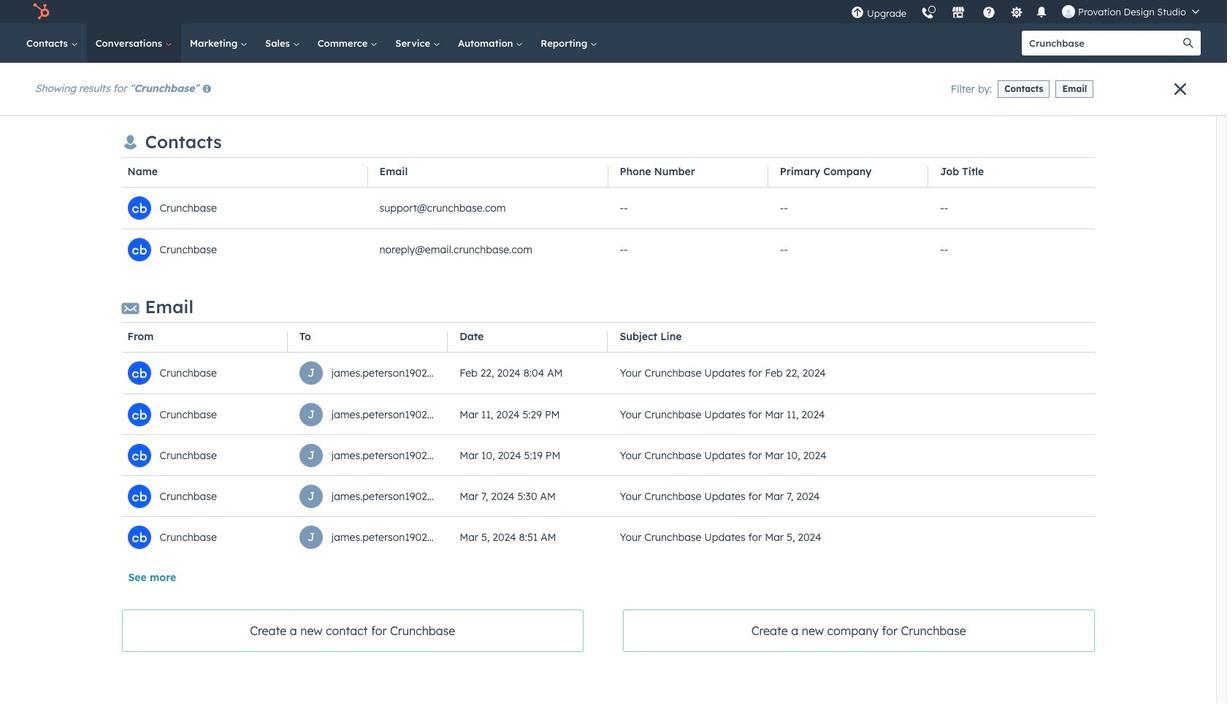 Task type: describe. For each thing, give the bounding box(es) containing it.
email from figma with subject welcome to figjam row
[[172, 416, 1194, 494]]

link opens in a new window image
[[854, 424, 863, 433]]

link opens in a new window image
[[854, 422, 863, 435]]

email from going with subject 😉 charleston —  $195 to $197 (apr-may / jul) row
[[172, 184, 1133, 262]]

email from nbr with subject nbr heads up: key du val director leaves as investors consider their options row
[[172, 571, 1227, 649]]

email from shonen jump with subject search and destroy in sleepy princess! row
[[172, 262, 1227, 339]]

you're available image
[[12, 105, 18, 110]]

email from sprouts farmers market with subject 🗞️ here's your weekly ad row
[[172, 494, 1227, 571]]

email from squarespace with subject create your squarespace website row
[[172, 107, 762, 184]]



Task type: vqa. For each thing, say whether or not it's contained in the screenshot.
second the Link opens in a new window image from the top
yes



Task type: locate. For each thing, give the bounding box(es) containing it.
email from xero support with subject confirm a xero login row
[[172, 339, 1164, 416]]

marketplaces image
[[952, 7, 965, 20]]

Search HubSpot search field
[[1022, 31, 1176, 56]]

group
[[1162, 73, 1216, 96]]

james peterson image
[[1062, 5, 1075, 18]]

main content
[[172, 63, 1227, 704]]

menu
[[844, 0, 1210, 23]]

row group
[[172, 107, 1227, 704]]



